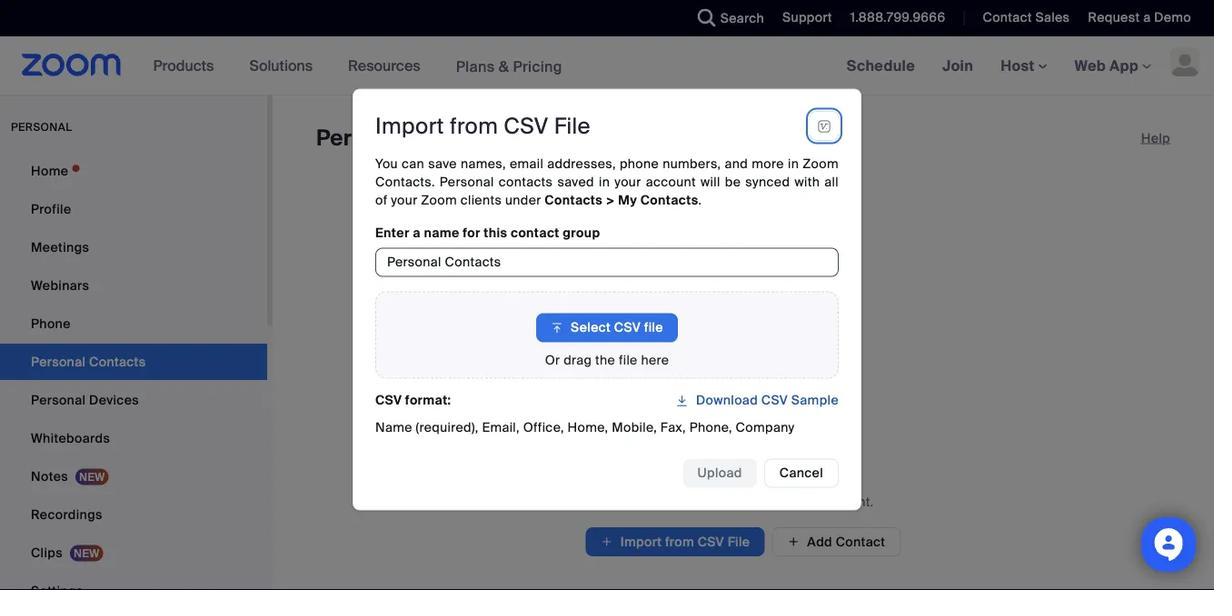 Task type: vqa. For each thing, say whether or not it's contained in the screenshot.
kendall parks icon on the left of the page
no



Task type: locate. For each thing, give the bounding box(es) containing it.
1 vertical spatial a
[[413, 224, 421, 241]]

more
[[752, 155, 785, 172]]

home,
[[568, 419, 609, 436]]

with
[[795, 174, 820, 190]]

plans & pricing
[[456, 57, 563, 76]]

you can save names, email addresses, phone numbers, and more in zoom contacts. personal contacts saved in your account will be synced with all of your zoom clients under
[[376, 155, 839, 209]]

file
[[644, 319, 664, 336], [619, 352, 638, 369]]

Contact Group Name Input text field
[[376, 248, 839, 277]]

import from csv file up names,
[[376, 112, 591, 140]]

zoom up name at the top of page
[[421, 192, 457, 209]]

0 horizontal spatial import
[[376, 112, 444, 140]]

.
[[699, 192, 702, 209]]

a inside import from csv file dialog
[[413, 224, 421, 241]]

contacts right no
[[635, 493, 689, 510]]

from down added
[[666, 533, 695, 550]]

1 horizontal spatial file
[[644, 319, 664, 336]]

be
[[725, 174, 741, 190]]

0 vertical spatial your
[[615, 174, 642, 190]]

the
[[596, 352, 616, 369]]

1 vertical spatial your
[[391, 192, 418, 209]]

csv format:
[[376, 392, 451, 409]]

0 horizontal spatial contacts
[[499, 174, 553, 190]]

a
[[1144, 9, 1151, 26], [413, 224, 421, 241]]

0 horizontal spatial from
[[450, 112, 498, 140]]

download csv sample
[[696, 392, 839, 409]]

1 horizontal spatial import
[[621, 533, 662, 550]]

csv inside application
[[504, 112, 549, 140]]

2 horizontal spatial contacts
[[641, 192, 699, 209]]

in up >
[[599, 174, 610, 190]]

saved
[[558, 174, 595, 190]]

mobile,
[[612, 419, 658, 436]]

drag
[[564, 352, 592, 369]]

contacts down email
[[499, 174, 553, 190]]

contacts up names,
[[416, 124, 513, 152]]

0 vertical spatial import
[[376, 112, 444, 140]]

>
[[606, 192, 615, 209]]

request a demo
[[1089, 9, 1192, 26]]

a left demo
[[1144, 9, 1151, 26]]

0 horizontal spatial your
[[391, 192, 418, 209]]

1 vertical spatial import from csv file
[[621, 533, 750, 550]]

addresses,
[[548, 155, 616, 172]]

1 horizontal spatial contacts
[[635, 493, 689, 510]]

contacts
[[499, 174, 553, 190], [635, 493, 689, 510]]

webinars link
[[0, 267, 267, 304]]

select
[[571, 319, 611, 336]]

0 vertical spatial contacts
[[499, 174, 553, 190]]

in up with
[[788, 155, 799, 172]]

csv right select
[[614, 319, 641, 336]]

1.888.799.9666 button
[[837, 0, 951, 36], [851, 9, 946, 26]]

whiteboards link
[[0, 420, 267, 456]]

banner
[[0, 36, 1215, 96]]

0 horizontal spatial a
[[413, 224, 421, 241]]

sales
[[1036, 9, 1071, 26]]

csv up email
[[504, 112, 549, 140]]

profile link
[[0, 191, 267, 227]]

plans
[[456, 57, 495, 76]]

1 vertical spatial from
[[666, 533, 695, 550]]

0 vertical spatial a
[[1144, 9, 1151, 26]]

import inside application
[[376, 112, 444, 140]]

meetings
[[31, 239, 89, 256]]

2 vertical spatial your
[[751, 493, 778, 510]]

no
[[613, 493, 631, 510]]

1 horizontal spatial contact
[[983, 9, 1033, 26]]

your right to
[[751, 493, 778, 510]]

contacts down 'saved'
[[545, 192, 603, 209]]

0 vertical spatial personal
[[316, 124, 410, 152]]

and
[[725, 155, 748, 172]]

1 horizontal spatial file
[[728, 533, 750, 550]]

csv
[[504, 112, 549, 140], [614, 319, 641, 336], [376, 392, 402, 409], [762, 392, 788, 409], [698, 533, 725, 550]]

1 horizontal spatial in
[[788, 155, 799, 172]]

zoom up "all"
[[803, 155, 839, 172]]

personal up you at left top
[[316, 124, 410, 152]]

0 vertical spatial in
[[788, 155, 799, 172]]

file up here
[[644, 319, 664, 336]]

your up "my"
[[615, 174, 642, 190]]

contact
[[983, 9, 1033, 26], [836, 533, 886, 550]]

your
[[615, 174, 642, 190], [391, 192, 418, 209], [751, 493, 778, 510]]

product information navigation
[[140, 36, 576, 96]]

1 horizontal spatial import from csv file
[[621, 533, 750, 550]]

file down to
[[728, 533, 750, 550]]

home
[[31, 162, 68, 179]]

import up the can
[[376, 112, 444, 140]]

0 vertical spatial file
[[554, 112, 591, 140]]

contacts down account
[[641, 192, 699, 209]]

added
[[692, 493, 732, 510]]

1 horizontal spatial a
[[1144, 9, 1151, 26]]

1 vertical spatial import
[[621, 533, 662, 550]]

contact sales
[[983, 9, 1071, 26]]

plans & pricing link
[[456, 57, 563, 76], [456, 57, 563, 76]]

1 vertical spatial contact
[[836, 533, 886, 550]]

add contact button
[[772, 527, 901, 556]]

all
[[825, 174, 839, 190]]

0 horizontal spatial contact
[[836, 533, 886, 550]]

0 vertical spatial file
[[644, 319, 664, 336]]

0 vertical spatial from
[[450, 112, 498, 140]]

file right the
[[619, 352, 638, 369]]

demo
[[1155, 9, 1192, 26]]

notes link
[[0, 458, 267, 495]]

import right add icon on the bottom of the page
[[621, 533, 662, 550]]

name
[[424, 224, 460, 241]]

office,
[[523, 419, 565, 436]]

0 horizontal spatial personal
[[31, 391, 86, 408]]

phone
[[31, 315, 71, 332]]

format:
[[405, 392, 451, 409]]

from up names,
[[450, 112, 498, 140]]

personal inside menu
[[31, 391, 86, 408]]

(required),
[[416, 419, 479, 436]]

support link
[[769, 0, 837, 36], [783, 9, 833, 26]]

zoom logo image
[[22, 54, 121, 76]]

file up addresses,
[[554, 112, 591, 140]]

2 horizontal spatial personal
[[440, 174, 494, 190]]

import from csv file application
[[376, 111, 839, 140]]

add contact
[[808, 533, 886, 550]]

sample
[[792, 392, 839, 409]]

import from csv file down added
[[621, 533, 750, 550]]

select csv file button
[[537, 313, 678, 342]]

1 horizontal spatial personal
[[316, 124, 410, 152]]

1 horizontal spatial from
[[666, 533, 695, 550]]

import inside button
[[621, 533, 662, 550]]

import from csv file inside button
[[621, 533, 750, 550]]

contact
[[511, 224, 560, 241]]

contact sales link
[[970, 0, 1075, 36], [983, 9, 1071, 26]]

contact left sales
[[983, 9, 1033, 26]]

upload alt thin image
[[551, 319, 564, 337]]

contacts inside you can save names, email addresses, phone numbers, and more in zoom contacts. personal contacts saved in your account will be synced with all of your zoom clients under
[[499, 174, 553, 190]]

email
[[510, 155, 544, 172]]

contacts > my contacts .
[[545, 192, 702, 209]]

your down contacts.
[[391, 192, 418, 209]]

download alt thin image
[[676, 391, 689, 409]]

0 horizontal spatial import from csv file
[[376, 112, 591, 140]]

2 vertical spatial zoom
[[781, 493, 817, 510]]

1 vertical spatial file
[[728, 533, 750, 550]]

request a demo link
[[1075, 0, 1215, 36], [1089, 9, 1192, 26]]

0 vertical spatial zoom
[[803, 155, 839, 172]]

cancel button
[[765, 459, 839, 488]]

personal for personal devices
[[31, 391, 86, 408]]

0 horizontal spatial in
[[599, 174, 610, 190]]

personal up whiteboards on the left bottom of page
[[31, 391, 86, 408]]

account
[[646, 174, 697, 190]]

1 horizontal spatial your
[[615, 174, 642, 190]]

1 vertical spatial file
[[619, 352, 638, 369]]

csv up name on the left bottom of the page
[[376, 392, 402, 409]]

enter
[[376, 224, 410, 241]]

personal up clients
[[440, 174, 494, 190]]

a right enter
[[413, 224, 421, 241]]

contacts
[[416, 124, 513, 152], [545, 192, 603, 209], [641, 192, 699, 209]]

2 vertical spatial personal
[[31, 391, 86, 408]]

devices
[[89, 391, 139, 408]]

0 horizontal spatial file
[[619, 352, 638, 369]]

contact right the add
[[836, 533, 886, 550]]

csv down added
[[698, 533, 725, 550]]

whiteboards
[[31, 430, 110, 446]]

clips
[[31, 544, 63, 561]]

0 horizontal spatial contacts
[[416, 124, 513, 152]]

1 vertical spatial personal
[[440, 174, 494, 190]]

upload button
[[683, 459, 757, 488]]

no contacts added to your zoom account.
[[613, 493, 874, 510]]

0 horizontal spatial file
[[554, 112, 591, 140]]

0 vertical spatial import from csv file
[[376, 112, 591, 140]]

zoom down cancel button
[[781, 493, 817, 510]]

from inside button
[[666, 533, 695, 550]]

contact sales link up join
[[970, 0, 1075, 36]]

under
[[505, 192, 542, 209]]



Task type: describe. For each thing, give the bounding box(es) containing it.
file inside select csv file button
[[644, 319, 664, 336]]

contact sales link up meetings navigation
[[983, 9, 1071, 26]]

clips link
[[0, 535, 267, 571]]

email,
[[482, 419, 520, 436]]

my
[[618, 192, 637, 209]]

or drag the file here
[[545, 352, 669, 369]]

name (required), email, office, home, mobile, fax, phone, company
[[376, 419, 795, 436]]

import from csv file button
[[586, 527, 765, 556]]

0 vertical spatial contact
[[983, 9, 1033, 26]]

1 horizontal spatial contacts
[[545, 192, 603, 209]]

schedule
[[847, 56, 916, 75]]

support
[[783, 9, 833, 26]]

personal
[[11, 120, 72, 134]]

enter a name for this contact group
[[376, 224, 601, 241]]

or
[[545, 352, 561, 369]]

a for request
[[1144, 9, 1151, 26]]

meetings navigation
[[834, 36, 1215, 96]]

cancel
[[780, 464, 824, 481]]

banner containing schedule
[[0, 36, 1215, 96]]

1 vertical spatial contacts
[[635, 493, 689, 510]]

join link
[[929, 36, 988, 95]]

to
[[735, 493, 748, 510]]

personal contacts is available only on clients with version 5.8.3 or later. image
[[812, 118, 837, 134]]

import from csv file dialog
[[353, 89, 862, 510]]

here
[[641, 352, 669, 369]]

webinars
[[31, 277, 89, 294]]

add
[[808, 533, 833, 550]]

2 horizontal spatial your
[[751, 493, 778, 510]]

personal contacts
[[316, 124, 513, 152]]

download
[[696, 392, 758, 409]]

upload
[[698, 464, 743, 481]]

synced
[[746, 174, 790, 190]]

download csv sample link
[[676, 386, 839, 415]]

select csv file
[[571, 319, 664, 336]]

you
[[376, 155, 398, 172]]

personal menu menu
[[0, 153, 267, 590]]

contacts.
[[376, 174, 435, 190]]

personal devices
[[31, 391, 139, 408]]

recordings
[[31, 506, 103, 523]]

schedule link
[[834, 36, 929, 95]]

1 vertical spatial zoom
[[421, 192, 457, 209]]

help link
[[1142, 124, 1171, 153]]

from inside application
[[450, 112, 498, 140]]

file inside application
[[554, 112, 591, 140]]

a for enter
[[413, 224, 421, 241]]

group
[[563, 224, 601, 241]]

numbers,
[[663, 155, 721, 172]]

notes
[[31, 468, 68, 485]]

can
[[402, 155, 425, 172]]

1 vertical spatial in
[[599, 174, 610, 190]]

personal for personal contacts
[[316, 124, 410, 152]]

this
[[484, 224, 508, 241]]

meetings link
[[0, 229, 267, 266]]

1.888.799.9666
[[851, 9, 946, 26]]

import from csv file inside application
[[376, 112, 591, 140]]

phone
[[620, 155, 659, 172]]

request
[[1089, 9, 1141, 26]]

will
[[701, 174, 721, 190]]

of
[[376, 192, 388, 209]]

account.
[[820, 493, 874, 510]]

add image
[[788, 534, 800, 550]]

file inside button
[[728, 533, 750, 550]]

contact inside 'button'
[[836, 533, 886, 550]]

name
[[376, 419, 413, 436]]

home link
[[0, 153, 267, 189]]

personal devices link
[[0, 382, 267, 418]]

for
[[463, 224, 481, 241]]

phone link
[[0, 306, 267, 342]]

&
[[499, 57, 509, 76]]

help
[[1142, 130, 1171, 146]]

profile
[[31, 200, 71, 217]]

clients
[[461, 192, 502, 209]]

personal inside you can save names, email addresses, phone numbers, and more in zoom contacts. personal contacts saved in your account will be synced with all of your zoom clients under
[[440, 174, 494, 190]]

save
[[428, 155, 457, 172]]

names,
[[461, 155, 506, 172]]

add image
[[601, 533, 613, 551]]

recordings link
[[0, 496, 267, 533]]

phone,
[[690, 419, 733, 436]]

pricing
[[513, 57, 563, 76]]

fax,
[[661, 419, 686, 436]]

join
[[943, 56, 974, 75]]

company
[[736, 419, 795, 436]]

csv up company
[[762, 392, 788, 409]]



